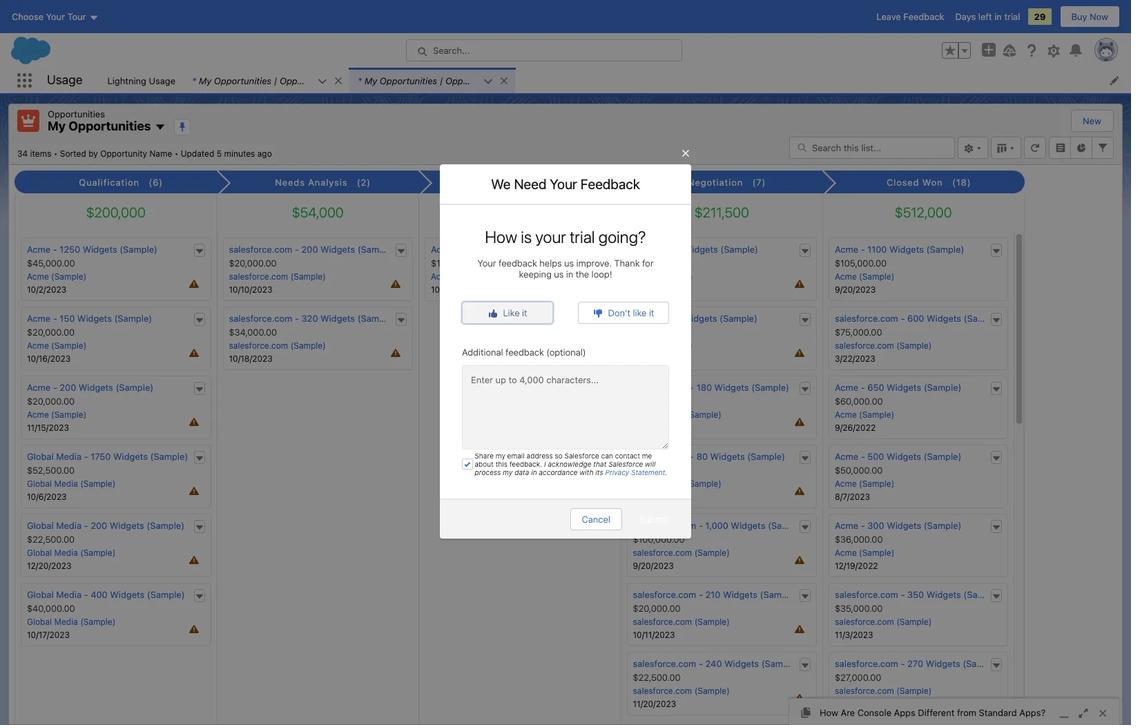 Task type: vqa. For each thing, say whether or not it's contained in the screenshot.


Task type: locate. For each thing, give the bounding box(es) containing it.
200
[[302, 244, 318, 255], [60, 382, 76, 393], [91, 520, 107, 531]]

1 vertical spatial how
[[820, 708, 839, 719]]

text default image for acme - 170 widgets (sample)
[[801, 316, 810, 325]]

- left 400
[[84, 589, 88, 600]]

acme (sample) link down $60,000.00
[[835, 410, 895, 420]]

1 horizontal spatial salesforce
[[609, 460, 643, 469]]

my left data
[[503, 469, 513, 477]]

cancel button
[[570, 509, 622, 531]]

acme up 10/24/2023
[[431, 272, 453, 282]]

salesforce.com (sample) link for 270
[[835, 686, 932, 696]]

acme (sample)
[[633, 341, 693, 351]]

- up $105,000.00 in the top right of the page
[[861, 244, 865, 255]]

will
[[645, 460, 656, 469]]

acme (sample) link for 300
[[835, 548, 895, 558]]

statement
[[631, 469, 666, 477]]

acme down $105,000.00 in the top right of the page
[[835, 272, 857, 282]]

$22,500.00 for global
[[27, 534, 75, 545]]

salesforce.com down $27,000.00
[[835, 686, 894, 696]]

salesforce.com up 10/11/2023
[[633, 617, 692, 627]]

salesforce.com (sample) link down "$34,000.00"
[[229, 341, 326, 351]]

1 vertical spatial feedback
[[581, 176, 640, 192]]

widgets right the 1,200 on the top of the page
[[489, 244, 524, 255]]

0 horizontal spatial salesforce
[[565, 452, 600, 460]]

widgets right 210
[[723, 589, 758, 600]]

200 up $20,000.00 acme (sample) 11/15/2023
[[60, 382, 76, 393]]

9/20/2023 inside $105,000.00 acme (sample) 9/20/2023
[[835, 285, 876, 295]]

$19,500.00 global media (sample) 10/3/2023
[[633, 396, 722, 433]]

it inside button
[[522, 307, 527, 318]]

(6)
[[149, 177, 163, 188]]

0 vertical spatial 9/20/2023
[[835, 285, 876, 295]]

my
[[199, 75, 212, 86], [365, 75, 377, 86], [48, 119, 66, 133]]

200 down $54,000
[[302, 244, 318, 255]]

2 | from the left
[[440, 75, 443, 86]]

acme inside $105,000.00 acme (sample) 9/20/2023
[[835, 272, 857, 282]]

acme (sample) link down 170
[[633, 341, 693, 351]]

acme inside $22,500.00 acme (sample)
[[633, 272, 655, 282]]

9/20/2023 down $100,000.00
[[633, 561, 674, 571]]

salesforce.com - 200 widgets (sample)
[[229, 244, 395, 255]]

2 horizontal spatial in
[[995, 11, 1002, 22]]

8/7/2023
[[835, 492, 870, 502]]

0 vertical spatial trial
[[1005, 11, 1021, 22]]

- left 1750
[[84, 451, 88, 462]]

text default image for acme - 300 widgets (sample)
[[992, 523, 1001, 533]]

- left 270
[[901, 658, 905, 669]]

salesforce.com down $35,000.00
[[835, 617, 894, 627]]

widgets for acme - 170 widgets (sample)
[[683, 313, 717, 324]]

acme - 1250 widgets (sample) link
[[27, 244, 158, 255]]

global media (sample) link for $19,500.00
[[633, 410, 722, 420]]

(sample) inside $22,500.00 global media (sample) 12/20/2023
[[80, 548, 116, 558]]

- left 650
[[861, 382, 865, 393]]

1 list item from the left
[[184, 68, 350, 93]]

days
[[956, 11, 976, 22]]

apps?
[[1020, 708, 1046, 719]]

acme inside $50,000.00 acme (sample) 8/7/2023
[[835, 479, 857, 489]]

how for how is your trial going?
[[485, 227, 517, 246]]

data
[[515, 469, 529, 477]]

acme up 8/7/2023 at right bottom
[[835, 479, 857, 489]]

salesforce.com (sample) link down $35,000.00
[[835, 617, 932, 627]]

$22,500.00 inside $22,500.00 salesforce.com (sample) 11/20/2023
[[633, 672, 681, 683]]

.
[[666, 469, 668, 477]]

2 vertical spatial 200
[[91, 520, 107, 531]]

0 horizontal spatial * my opportunities | opportunities
[[192, 75, 337, 86]]

salesforce inside share my email address so salesforce can contact me about this feedback.
[[565, 452, 600, 460]]

1 horizontal spatial it
[[649, 307, 655, 318]]

acme inside $36,000.00 acme (sample) 12/19/2022
[[835, 548, 857, 558]]

(2)
[[357, 177, 371, 188]]

won
[[923, 177, 943, 188]]

media up the 12/20/2023
[[54, 548, 78, 558]]

0 horizontal spatial how
[[485, 227, 517, 246]]

widgets right 300 at the bottom of page
[[887, 520, 922, 531]]

lightning usage
[[107, 75, 176, 86]]

1 * from the left
[[192, 75, 196, 86]]

1 vertical spatial trial
[[570, 227, 595, 246]]

feedback right leave
[[904, 11, 945, 22]]

text default image inside list item
[[334, 76, 343, 86]]

days left in trial
[[956, 11, 1021, 22]]

1 horizontal spatial trial
[[1005, 11, 1021, 22]]

acme up 10/2/2023
[[27, 272, 49, 282]]

acme down like
[[633, 341, 655, 351]]

• right name
[[175, 148, 178, 159]]

my opportunities status
[[17, 148, 181, 159]]

salesforce.com (sample) link down $100,000.00
[[633, 548, 730, 558]]

$19,500.00
[[633, 396, 679, 407]]

text default image
[[500, 76, 509, 86], [194, 247, 204, 256], [599, 247, 608, 256], [194, 316, 204, 325], [801, 385, 810, 394], [194, 454, 204, 463], [194, 523, 204, 533], [801, 523, 810, 533], [801, 592, 810, 602], [801, 661, 810, 671], [992, 661, 1001, 671]]

$45,000.00
[[27, 258, 75, 269]]

widgets for acme - 150 widgets (sample)
[[77, 313, 112, 324]]

1 horizontal spatial usage
[[149, 75, 176, 86]]

$20,000.00
[[229, 258, 277, 269], [27, 327, 75, 338], [27, 396, 75, 407], [633, 603, 681, 614]]

helps
[[540, 258, 562, 269]]

(sample) inside $52,500.00 global media (sample) 10/6/2023
[[80, 479, 116, 489]]

• right items
[[54, 148, 58, 159]]

$40,000.00
[[27, 603, 75, 614]]

acme - 650 widgets (sample)
[[835, 382, 962, 393]]

trial right left
[[1005, 11, 1021, 22]]

$20,000.00 for salesforce.com - 200 widgets (sample)
[[229, 258, 277, 269]]

0 horizontal spatial 200
[[60, 382, 76, 393]]

200 for salesforce.com
[[302, 244, 318, 255]]

global up $40,000.00
[[27, 589, 54, 600]]

1 horizontal spatial |
[[440, 75, 443, 86]]

acme (sample) link down $105,000.00 in the top right of the page
[[835, 272, 895, 282]]

salesforce.com (sample) link
[[229, 272, 326, 282], [229, 341, 326, 351], [835, 341, 932, 351], [633, 548, 730, 558], [633, 617, 730, 627], [835, 617, 932, 627], [633, 686, 730, 696], [835, 686, 932, 696]]

trial up 'improve.'
[[570, 227, 595, 246]]

0 horizontal spatial your
[[478, 258, 496, 269]]

270
[[908, 658, 924, 669]]

global media (sample) link down $52,500.00
[[27, 479, 116, 489]]

me
[[642, 452, 652, 460]]

accordance
[[539, 469, 578, 477]]

salesforce.com down $100,000.00
[[633, 548, 692, 558]]

widgets right 600
[[927, 313, 962, 324]]

text default image for global media - 1750 widgets (sample)
[[194, 454, 204, 463]]

0 vertical spatial your
[[550, 176, 577, 192]]

media inside $52,500.00 global media (sample) 10/6/2023
[[54, 479, 78, 489]]

$22,500.00 inside $22,500.00 acme (sample)
[[633, 258, 681, 269]]

$22,500.00 down 140
[[633, 258, 681, 269]]

0 vertical spatial feedback
[[499, 258, 537, 269]]

1 vertical spatial $22,500.00
[[27, 534, 75, 545]]

$22,500.00 up 11/20/2023 at right bottom
[[633, 672, 681, 683]]

$20,000.00 inside $20,000.00 salesforce.com (sample) 10/11/2023
[[633, 603, 681, 614]]

acme (sample) link down for
[[633, 272, 693, 282]]

- for acme - 200 widgets (sample)
[[53, 382, 57, 393]]

$36,000.00 acme (sample) 12/19/2022
[[835, 534, 895, 571]]

acme up 12/19/2022
[[835, 548, 857, 558]]

global inside $19,500.00 global media (sample) 10/3/2023
[[633, 410, 658, 420]]

media up $52,500.00
[[56, 451, 82, 462]]

additional feedback (optional)
[[462, 347, 586, 358]]

media down $52,500.00
[[54, 479, 78, 489]]

$22,500.00 inside $22,500.00 global media (sample) 12/20/2023
[[27, 534, 75, 545]]

your inside your feedback helps us improve. thank for keeping us in the loop!
[[478, 258, 496, 269]]

widgets for salesforce.com - 210 widgets (sample)
[[723, 589, 758, 600]]

1 horizontal spatial my
[[199, 75, 212, 86]]

$20,000.00 for acme - 150 widgets (sample)
[[27, 327, 75, 338]]

$110,000
[[493, 205, 548, 220]]

$110,000.00 acme (sample) 10/24/2023
[[431, 258, 491, 295]]

how is your trial going?
[[485, 227, 646, 246]]

trial for in
[[1005, 11, 1021, 22]]

1 * my opportunities | opportunities from the left
[[192, 75, 337, 86]]

2 * from the left
[[358, 75, 362, 86]]

list item
[[184, 68, 350, 93], [350, 68, 515, 93]]

widgets down $54,000
[[321, 244, 355, 255]]

text default image for global media - 180 widgets (sample)
[[801, 385, 810, 394]]

salesforce.com up $27,000.00
[[835, 658, 899, 669]]

salesforce.com up 11/20/2023 at right bottom
[[633, 686, 692, 696]]

for
[[642, 258, 654, 269]]

0 vertical spatial $22,500.00
[[633, 258, 681, 269]]

34 items • sorted by opportunity name • updated 5 minutes ago
[[17, 148, 272, 159]]

0 horizontal spatial it
[[522, 307, 527, 318]]

240
[[706, 658, 722, 669]]

salesforce.com (sample) link up "console"
[[835, 686, 932, 696]]

2 vertical spatial in
[[531, 469, 537, 477]]

- for salesforce.com - 210 widgets (sample)
[[699, 589, 703, 600]]

$20,000.00 up 10/11/2023
[[633, 603, 681, 614]]

in inside your feedback helps us improve. thank for keeping us in the loop!
[[566, 269, 574, 280]]

feedback down "acme - 1,200 widgets (sample)"
[[499, 258, 537, 269]]

9/26/2022
[[835, 423, 876, 433]]

widgets for acme - 1250 widgets (sample)
[[83, 244, 117, 255]]

$35,000.00 salesforce.com (sample) 11/3/2023
[[835, 603, 932, 640]]

salesforce.com inside $100,000.00 salesforce.com (sample) 9/20/2023
[[633, 548, 692, 558]]

(sample) inside $35,000.00 salesforce.com (sample) 11/3/2023
[[897, 617, 932, 627]]

acme inside $110,000.00 acme (sample) 10/24/2023
[[431, 272, 453, 282]]

acme (sample) link down the $36,000.00
[[835, 548, 895, 558]]

acme (sample) link up 10/16/2023
[[27, 341, 87, 351]]

widgets for acme - 650 widgets (sample)
[[887, 382, 922, 393]]

1 • from the left
[[54, 148, 58, 159]]

acme (sample) link down $50,000.00
[[835, 479, 895, 489]]

feedback
[[499, 258, 537, 269], [506, 347, 544, 358]]

$20,000.00 inside $20,000.00 salesforce.com (sample) 10/10/2023
[[229, 258, 277, 269]]

1 horizontal spatial your
[[550, 176, 577, 192]]

0 horizontal spatial 9/20/2023
[[633, 561, 674, 571]]

salesforce.com up 10/10/2023
[[229, 272, 288, 282]]

320
[[302, 313, 318, 324]]

$45,000.00 acme (sample) 10/2/2023
[[27, 258, 87, 295]]

- for acme - 150 widgets (sample)
[[53, 313, 57, 324]]

widgets right "1100"
[[890, 244, 924, 255]]

by
[[89, 148, 98, 159]]

- for acme - 170 widgets (sample)
[[659, 313, 663, 324]]

- left 320
[[295, 313, 299, 324]]

1 vertical spatial feedback
[[506, 347, 544, 358]]

1 vertical spatial 200
[[60, 382, 76, 393]]

$22,500.00 for salesforce.com
[[633, 672, 681, 683]]

trial for your
[[570, 227, 595, 246]]

- left 150
[[53, 313, 57, 324]]

10/24/2023
[[431, 285, 476, 295]]

salesforce.com inside $22,500.00 salesforce.com (sample) 11/20/2023
[[633, 686, 692, 696]]

salesforce.com (sample) link for 240
[[633, 686, 730, 696]]

$105,000.00
[[835, 258, 887, 269]]

- left 240 at the right of the page
[[699, 658, 703, 669]]

0 vertical spatial my
[[496, 452, 505, 460]]

1 horizontal spatial in
[[566, 269, 574, 280]]

my inside i acknowledge that salesforce will process my data in accordance with its
[[503, 469, 513, 477]]

9/20/2023 down $105,000.00 in the top right of the page
[[835, 285, 876, 295]]

global media (sample) link down $40,000.00
[[27, 617, 116, 627]]

2 list item from the left
[[350, 68, 515, 93]]

text default image for acme - 1250 widgets (sample)
[[194, 247, 204, 256]]

9/20/2023 inside $100,000.00 salesforce.com (sample) 9/20/2023
[[633, 561, 674, 571]]

it inside button
[[649, 307, 655, 318]]

salesforce.com (sample) link for 210
[[633, 617, 730, 627]]

- left 80
[[690, 451, 694, 462]]

- for acme - 1250 widgets (sample)
[[53, 244, 57, 255]]

search... button
[[406, 39, 683, 61]]

1 horizontal spatial how
[[820, 708, 839, 719]]

(sample) inside $34,000.00 salesforce.com (sample) 10/18/2023
[[291, 341, 326, 351]]

salesforce.com down $75,000.00
[[835, 341, 894, 351]]

$20,000.00 inside $20,000.00 acme (sample) 10/16/2023
[[27, 327, 75, 338]]

acme (sample) link for 1100
[[835, 272, 895, 282]]

- left 170
[[659, 313, 663, 324]]

acme - 1250 widgets (sample)
[[27, 244, 158, 255]]

- for salesforce.com - 320 widgets (sample)
[[295, 313, 299, 324]]

$52,500.00
[[27, 465, 75, 476]]

1 vertical spatial your
[[478, 258, 496, 269]]

my opportunities
[[48, 119, 151, 133]]

privacy statement .
[[605, 469, 668, 477]]

(1)
[[544, 177, 557, 188]]

180
[[697, 382, 712, 393]]

9/20/2023 for $100,000.00
[[633, 561, 674, 571]]

0 vertical spatial feedback
[[904, 11, 945, 22]]

text default image for acme - 1,200 widgets (sample)
[[599, 247, 608, 256]]

650
[[868, 382, 885, 393]]

salesforce.com
[[229, 244, 292, 255], [229, 272, 288, 282], [229, 313, 292, 324], [835, 313, 899, 324], [229, 341, 288, 351], [835, 341, 894, 351], [633, 520, 697, 531], [633, 548, 692, 558], [633, 589, 697, 600], [835, 589, 899, 600], [633, 617, 692, 627], [835, 617, 894, 627], [633, 658, 697, 669], [835, 658, 899, 669], [633, 686, 692, 696], [835, 686, 894, 696]]

acme right don't at the top of page
[[633, 313, 657, 324]]

11/3/2023
[[835, 630, 874, 640]]

salesforce.com (sample) link for 200
[[229, 272, 326, 282]]

2 vertical spatial $22,500.00
[[633, 672, 681, 683]]

widgets for acme - 500 widgets (sample)
[[887, 451, 922, 462]]

global up the 10/6/2023
[[27, 479, 52, 489]]

media down $19,500.00
[[660, 410, 684, 420]]

is
[[521, 227, 532, 246]]

1 horizontal spatial 200
[[91, 520, 107, 531]]

your down acme - 1,200 widgets (sample) link
[[478, 258, 496, 269]]

global media - 1750 widgets (sample) link
[[27, 451, 188, 462]]

1 horizontal spatial *
[[358, 75, 362, 86]]

widgets right 350
[[927, 589, 962, 600]]

acme - 300 widgets (sample)
[[835, 520, 962, 531]]

global media (sample) link for $22,500.00
[[27, 548, 116, 558]]

1 vertical spatial 9/20/2023
[[633, 561, 674, 571]]

- for salesforce.com - 200 widgets (sample)
[[295, 244, 299, 255]]

about
[[475, 460, 494, 469]]

widgets up $22,500.00 global media (sample) 12/20/2023 in the bottom left of the page
[[110, 520, 144, 531]]

privacy statement link
[[605, 469, 666, 477]]

in right data
[[531, 469, 537, 477]]

- for acme - 140 widgets (sample)
[[659, 244, 663, 255]]

(sample) inside $20,000.00 salesforce.com (sample) 10/10/2023
[[291, 272, 326, 282]]

widgets right 150
[[77, 313, 112, 324]]

$20,000.00 inside $20,000.00 acme (sample) 11/15/2023
[[27, 396, 75, 407]]

- for salesforce.com - 600 widgets (sample)
[[901, 313, 905, 324]]

0 horizontal spatial in
[[531, 469, 537, 477]]

- left 210
[[699, 589, 703, 600]]

feedback down the like it
[[506, 347, 544, 358]]

10/3/2023
[[633, 423, 673, 433]]

in inside i acknowledge that salesforce will process my data in accordance with its
[[531, 469, 537, 477]]

1 vertical spatial my
[[503, 469, 513, 477]]

$200,000
[[86, 205, 146, 220]]

widgets right 240 at the right of the page
[[725, 658, 759, 669]]

350
[[908, 589, 924, 600]]

text default image for acme - 650 widgets (sample)
[[992, 385, 1001, 394]]

media down $40,000.00
[[54, 617, 78, 627]]

different
[[918, 708, 955, 719]]

usage up the my opportunities
[[47, 73, 83, 87]]

(sample) inside $36,000.00 acme (sample) 12/19/2022
[[859, 548, 895, 558]]

global inside $10,000.00 global media (sample) 1/4/2024
[[633, 479, 658, 489]]

acme up 9/26/2022 on the right bottom
[[835, 410, 857, 420]]

widgets for salesforce.com - 200 widgets (sample)
[[321, 244, 355, 255]]

- left 140
[[659, 244, 663, 255]]

salesforce.com - 1,000 widgets (sample) link
[[633, 520, 806, 531]]

salesforce.com inside $27,000.00 salesforce.com (sample) 12/25/2022
[[835, 686, 894, 696]]

salesforce.com - 240 widgets (sample) link
[[633, 658, 800, 669]]

1 it from the left
[[522, 307, 527, 318]]

1 horizontal spatial •
[[175, 148, 178, 159]]

- for acme - 1,200 widgets (sample)
[[457, 244, 461, 255]]

2 it from the left
[[649, 307, 655, 318]]

feedback inside your feedback helps us improve. thank for keeping us in the loop!
[[499, 258, 537, 269]]

group
[[942, 42, 971, 59]]

0 horizontal spatial trial
[[570, 227, 595, 246]]

global media - 400 widgets (sample) link
[[27, 589, 185, 600]]

my inside share my email address so salesforce can contact me about this feedback.
[[496, 452, 505, 460]]

1 horizontal spatial * my opportunities | opportunities
[[358, 75, 503, 86]]

salesforce.com - 210 widgets (sample) link
[[633, 589, 798, 600]]

media inside $40,000.00 global media (sample) 10/17/2023
[[54, 617, 78, 627]]

global media - 180 widgets (sample) link
[[633, 382, 790, 393]]

acme (sample) link
[[27, 272, 87, 282], [431, 272, 491, 282], [633, 272, 693, 282], [835, 272, 895, 282], [27, 341, 87, 351], [633, 341, 693, 351], [27, 410, 87, 420], [835, 410, 895, 420], [835, 479, 895, 489], [835, 548, 895, 558]]

12/25/2022
[[835, 699, 879, 710]]

salesforce.com (sample) link up 10/10/2023
[[229, 272, 326, 282]]

don't
[[608, 307, 631, 318]]

widgets right 400
[[110, 589, 145, 600]]

$36,000.00
[[835, 534, 883, 545]]

200 for acme
[[60, 382, 76, 393]]

salesforce.com up $75,000.00
[[835, 313, 899, 324]]

(sample) inside $20,000.00 acme (sample) 11/15/2023
[[51, 410, 87, 420]]

1 vertical spatial in
[[566, 269, 574, 280]]

$34,000.00
[[229, 327, 277, 338]]

standard
[[979, 708, 1017, 719]]

display as kanban image
[[991, 136, 1022, 159]]

500
[[868, 451, 885, 462]]

(sample) inside $20,000.00 salesforce.com (sample) 10/11/2023
[[695, 617, 730, 627]]

2 horizontal spatial 200
[[302, 244, 318, 255]]

(7)
[[753, 177, 766, 188]]

salesforce.com (sample) link up 10/11/2023
[[633, 617, 730, 627]]

- left 600
[[901, 313, 905, 324]]

1 horizontal spatial 9/20/2023
[[835, 285, 876, 295]]

we need your feedback
[[491, 176, 640, 192]]

None search field
[[790, 136, 955, 159]]

global up the 12/20/2023
[[27, 548, 52, 558]]

0 vertical spatial 200
[[302, 244, 318, 255]]

0 vertical spatial how
[[485, 227, 517, 246]]

text default image
[[334, 76, 343, 86], [397, 247, 406, 256], [801, 247, 810, 256], [992, 247, 1001, 256], [397, 316, 406, 325], [801, 316, 810, 325], [992, 316, 1001, 325], [194, 385, 204, 394], [992, 385, 1001, 394], [801, 454, 810, 463], [992, 454, 1001, 463], [992, 523, 1001, 533], [194, 592, 204, 602], [992, 592, 1001, 602]]

* for 1st list item from left
[[192, 75, 196, 86]]

0 horizontal spatial *
[[192, 75, 196, 86]]

12/20/2023
[[27, 561, 72, 571]]

how left are
[[820, 708, 839, 719]]

your
[[550, 176, 577, 192], [478, 258, 496, 269]]

0 horizontal spatial |
[[274, 75, 277, 86]]

widgets right 1,000
[[731, 520, 766, 531]]

list
[[99, 68, 1132, 93]]

salesforce.com (sample) link for 350
[[835, 617, 932, 627]]

feedback up going?
[[581, 176, 640, 192]]

0 horizontal spatial •
[[54, 148, 58, 159]]

new button
[[1072, 111, 1113, 131]]

2 horizontal spatial my
[[365, 75, 377, 86]]

- for acme - 300 widgets (sample)
[[861, 520, 865, 531]]

(sample) inside $22,500.00 acme (sample)
[[657, 272, 693, 282]]

2 * my opportunities | opportunities from the left
[[358, 75, 503, 86]]

widgets for salesforce.com - 1,000 widgets (sample)
[[731, 520, 766, 531]]

1 | from the left
[[274, 75, 277, 86]]

widgets right 320
[[321, 313, 355, 324]]

- for salesforce.com - 270 widgets (sample)
[[901, 658, 905, 669]]

0 horizontal spatial feedback
[[581, 176, 640, 192]]

global media (sample) link for $40,000.00
[[27, 617, 116, 627]]

0 horizontal spatial us
[[554, 269, 564, 280]]

$27,000.00
[[835, 672, 882, 683]]

leave
[[877, 11, 901, 22]]

-
[[53, 244, 57, 255], [295, 244, 299, 255], [457, 244, 461, 255], [659, 244, 663, 255], [861, 244, 865, 255], [53, 313, 57, 324], [295, 313, 299, 324], [659, 313, 663, 324], [901, 313, 905, 324], [53, 382, 57, 393], [690, 382, 694, 393], [861, 382, 865, 393], [84, 451, 88, 462], [690, 451, 694, 462], [861, 451, 865, 462], [84, 520, 88, 531], [699, 520, 703, 531], [861, 520, 865, 531], [84, 589, 88, 600], [699, 589, 703, 600], [901, 589, 905, 600], [699, 658, 703, 669], [901, 658, 905, 669]]



Task type: describe. For each thing, give the bounding box(es) containing it.
acme inside $20,000.00 acme (sample) 11/15/2023
[[27, 410, 49, 420]]

text default image for salesforce.com - 320 widgets (sample)
[[397, 316, 406, 325]]

acme inside $45,000.00 acme (sample) 10/2/2023
[[27, 272, 49, 282]]

600
[[908, 313, 925, 324]]

analysis
[[308, 177, 348, 188]]

text default image for global media - 200 widgets (sample)
[[194, 523, 204, 533]]

cancel
[[582, 514, 611, 525]]

| for text default image within list
[[440, 75, 443, 86]]

$20,000.00 salesforce.com (sample) 10/11/2023
[[633, 603, 730, 640]]

we
[[491, 176, 511, 192]]

acme - 1100 widgets (sample)
[[835, 244, 965, 255]]

$20,000.00 for salesforce.com - 210 widgets (sample)
[[633, 603, 681, 614]]

items
[[30, 148, 51, 159]]

your feedback helps us improve. thank for keeping us in the loop!
[[478, 258, 654, 280]]

(sample) inside $100,000.00 salesforce.com (sample) 9/20/2023
[[695, 548, 730, 558]]

global media - 80 widgets (sample)
[[633, 451, 785, 462]]

usage inside list
[[149, 75, 176, 86]]

(optional)
[[547, 347, 586, 358]]

salesforce.com up $20,000.00 salesforce.com (sample) 10/11/2023
[[633, 589, 697, 600]]

- up $22,500.00 global media (sample) 12/20/2023 in the bottom left of the page
[[84, 520, 88, 531]]

text default image for acme - 140 widgets (sample)
[[801, 247, 810, 256]]

Additional feedback (optional) text field
[[462, 366, 669, 450]]

salesforce.com - 320 widgets (sample)
[[229, 313, 395, 324]]

(sample) inside $45,000.00 acme (sample) 10/2/2023
[[51, 272, 87, 282]]

acme up for
[[633, 244, 657, 255]]

salesforce.com inside $20,000.00 salesforce.com (sample) 10/11/2023
[[633, 617, 692, 627]]

widgets for acme - 140 widgets (sample)
[[684, 244, 718, 255]]

sorted
[[60, 148, 86, 159]]

its
[[596, 469, 604, 477]]

salesforce.com up $100,000.00
[[633, 520, 697, 531]]

my for 1st list item from left
[[199, 75, 212, 86]]

acme up $105,000.00 in the top right of the page
[[835, 244, 859, 255]]

$54,000
[[292, 205, 344, 220]]

text default image for acme - 500 widgets (sample)
[[992, 454, 1001, 463]]

text default image for salesforce.com - 240 widgets (sample)
[[801, 661, 810, 671]]

like
[[633, 307, 647, 318]]

need
[[514, 176, 547, 192]]

text default image for global media - 400 widgets (sample)
[[194, 592, 204, 602]]

salesforce.com inside $20,000.00 salesforce.com (sample) 10/10/2023
[[229, 272, 288, 282]]

5
[[217, 148, 222, 159]]

salesforce.com down 10/11/2023
[[633, 658, 697, 669]]

9/20/2023 for $105,000.00
[[835, 285, 876, 295]]

now
[[1090, 11, 1109, 22]]

so
[[555, 452, 563, 460]]

widgets for acme - 300 widgets (sample)
[[887, 520, 922, 531]]

process
[[475, 469, 501, 477]]

- for acme - 1100 widgets (sample)
[[861, 244, 865, 255]]

widgets for salesforce.com - 270 widgets (sample)
[[926, 658, 961, 669]]

text default image inside list
[[500, 76, 509, 86]]

widgets for salesforce.com - 600 widgets (sample)
[[927, 313, 962, 324]]

text default image for salesforce.com - 1,000 widgets (sample)
[[801, 523, 810, 533]]

widgets right 1750
[[113, 451, 148, 462]]

34
[[17, 148, 28, 159]]

0 horizontal spatial my
[[48, 119, 66, 133]]

acme - 140 widgets (sample) link
[[633, 244, 759, 255]]

acme - 200 widgets (sample) link
[[27, 382, 153, 393]]

global up $19,500.00
[[633, 382, 660, 393]]

$20,000.00 acme (sample) 11/15/2023
[[27, 396, 87, 433]]

text default image for salesforce.com - 270 widgets (sample)
[[992, 661, 1001, 671]]

salesforce.com - 270 widgets (sample)
[[835, 658, 1001, 669]]

(sample) inside $27,000.00 salesforce.com (sample) 12/25/2022
[[897, 686, 932, 696]]

acme (sample) link for 140
[[633, 272, 693, 282]]

text default image for acme - 200 widgets (sample)
[[194, 385, 204, 394]]

widgets for acme - 1100 widgets (sample)
[[890, 244, 924, 255]]

with
[[580, 469, 594, 477]]

global media (sample) link for $10,000.00
[[633, 479, 722, 489]]

| for text default icon within list item
[[274, 75, 277, 86]]

400
[[91, 589, 108, 600]]

acme (sample) link for 500
[[835, 479, 895, 489]]

from
[[957, 708, 977, 719]]

acme (sample) link for 1,200
[[431, 272, 491, 282]]

salesforce.com inside $75,000.00 salesforce.com (sample) 3/22/2023
[[835, 341, 894, 351]]

text default image for global media - 80 widgets (sample)
[[801, 454, 810, 463]]

widgets for salesforce.com - 320 widgets (sample)
[[321, 313, 355, 324]]

(sample) inside $50,000.00 acme (sample) 8/7/2023
[[859, 479, 895, 489]]

2 • from the left
[[175, 148, 178, 159]]

salesforce.com inside $34,000.00 salesforce.com (sample) 10/18/2023
[[229, 341, 288, 351]]

media inside $22,500.00 global media (sample) 12/20/2023
[[54, 548, 78, 558]]

acme (sample) link for 650
[[835, 410, 895, 420]]

left
[[979, 11, 992, 22]]

10/16/2023
[[27, 354, 71, 364]]

how for how are console apps different from standard apps?
[[820, 708, 839, 719]]

acme up '$110,000.00'
[[431, 244, 455, 255]]

$75,000.00 salesforce.com (sample) 3/22/2023
[[835, 327, 932, 364]]

acme - 170 widgets (sample)
[[633, 313, 758, 324]]

(sample) inside $105,000.00 acme (sample) 9/20/2023
[[859, 272, 895, 282]]

global media - 1750 widgets (sample)
[[27, 451, 188, 462]]

global media - 200 widgets (sample) link
[[27, 520, 185, 531]]

- left the 180
[[690, 382, 694, 393]]

$110,000.00
[[431, 258, 481, 269]]

(sample) inside $75,000.00 salesforce.com (sample) 3/22/2023
[[897, 341, 932, 351]]

text default image for acme - 1100 widgets (sample)
[[992, 247, 1001, 256]]

global down the 10/6/2023
[[27, 520, 54, 531]]

text default image for salesforce.com - 210 widgets (sample)
[[801, 592, 810, 602]]

acme (sample) link for 150
[[27, 341, 87, 351]]

salesforce.com - 1,000 widgets (sample)
[[633, 520, 806, 531]]

the
[[576, 269, 589, 280]]

10/2/2023
[[27, 285, 66, 295]]

search...
[[433, 45, 470, 56]]

acme up $60,000.00
[[835, 382, 859, 393]]

acme - 140 widgets (sample)
[[633, 244, 759, 255]]

acme - 150 widgets (sample) link
[[27, 313, 152, 324]]

don't like it button
[[578, 302, 669, 324]]

salesforce.com up $35,000.00
[[835, 589, 899, 600]]

acme up the $36,000.00
[[835, 520, 859, 531]]

opportunity
[[100, 148, 147, 159]]

like it
[[503, 307, 527, 318]]

negotiation
[[688, 177, 743, 188]]

media up . at the bottom of the page
[[662, 451, 688, 462]]

(sample) inside $40,000.00 global media (sample) 10/17/2023
[[80, 617, 116, 627]]

that
[[594, 460, 607, 469]]

$20,000.00 acme (sample) 10/16/2023
[[27, 327, 87, 364]]

global inside $52,500.00 global media (sample) 10/6/2023
[[27, 479, 52, 489]]

salesforce.com - 350 widgets (sample) link
[[835, 589, 1002, 600]]

global inside $40,000.00 global media (sample) 10/17/2023
[[27, 617, 52, 627]]

acme down 10/16/2023
[[27, 382, 50, 393]]

Search My Opportunities list view. search field
[[790, 136, 955, 159]]

global media - 200 widgets (sample)
[[27, 520, 185, 531]]

contact
[[615, 452, 640, 460]]

salesforce.com (sample) link for 1,000
[[633, 548, 730, 558]]

acme (sample) link for 170
[[633, 341, 693, 351]]

buy
[[1072, 11, 1088, 22]]

feedback for additional
[[506, 347, 544, 358]]

80
[[697, 451, 708, 462]]

acme (sample) link for 200
[[27, 410, 87, 420]]

proposal
[[493, 177, 535, 188]]

1100
[[868, 244, 887, 255]]

salesforce.com (sample) link for 320
[[229, 341, 326, 351]]

widgets for acme - 1,200 widgets (sample)
[[489, 244, 524, 255]]

$20,000.00 for acme - 200 widgets (sample)
[[27, 396, 75, 407]]

acme - 200 widgets (sample)
[[27, 382, 153, 393]]

text default image for acme - 150 widgets (sample)
[[194, 316, 204, 325]]

salesforce.com up $20,000.00 salesforce.com (sample) 10/10/2023
[[229, 244, 292, 255]]

0 vertical spatial in
[[995, 11, 1002, 22]]

10/6/2023
[[27, 492, 67, 502]]

$60,000.00
[[835, 396, 883, 407]]

email
[[507, 452, 525, 460]]

my for second list item from the left
[[365, 75, 377, 86]]

buy now
[[1072, 11, 1109, 22]]

text default image for salesforce.com - 350 widgets (sample)
[[992, 592, 1001, 602]]

- for acme - 650 widgets (sample)
[[861, 382, 865, 393]]

salesforce.com inside $35,000.00 salesforce.com (sample) 11/3/2023
[[835, 617, 894, 627]]

acme - 170 widgets (sample) link
[[633, 313, 758, 324]]

media up $19,500.00
[[662, 382, 688, 393]]

media up $40,000.00
[[56, 589, 82, 600]]

acme inside $20,000.00 acme (sample) 10/16/2023
[[27, 341, 49, 351]]

list view controls image
[[958, 136, 989, 159]]

this
[[496, 460, 508, 469]]

$22,500.00 salesforce.com (sample) 11/20/2023
[[633, 672, 730, 710]]

(sample) inside $20,000.00 acme (sample) 10/16/2023
[[51, 341, 87, 351]]

29
[[1034, 11, 1046, 22]]

text default image for salesforce.com - 600 widgets (sample)
[[992, 316, 1001, 325]]

(sample) inside $60,000.00 acme (sample) 9/26/2022
[[859, 410, 895, 420]]

- for acme - 500 widgets (sample)
[[861, 451, 865, 462]]

widgets right the 180
[[715, 382, 749, 393]]

text default image for salesforce.com - 200 widgets (sample)
[[397, 247, 406, 256]]

0 horizontal spatial usage
[[47, 73, 83, 87]]

media inside $19,500.00 global media (sample) 10/3/2023
[[660, 410, 684, 420]]

(sample) inside $19,500.00 global media (sample) 10/3/2023
[[686, 410, 722, 420]]

global inside $22,500.00 global media (sample) 12/20/2023
[[27, 548, 52, 558]]

- for salesforce.com - 1,000 widgets (sample)
[[699, 520, 703, 531]]

$50,000.00
[[835, 465, 883, 476]]

11/15/2023
[[27, 423, 69, 433]]

acme - 300 widgets (sample) link
[[835, 520, 962, 531]]

media up $22,500.00 global media (sample) 12/20/2023 in the bottom left of the page
[[56, 520, 82, 531]]

new
[[1083, 115, 1102, 126]]

salesforce.com up "$34,000.00"
[[229, 313, 292, 324]]

global media (sample) link for $52,500.00
[[27, 479, 116, 489]]

global up $52,500.00
[[27, 451, 54, 462]]

acme inside $60,000.00 acme (sample) 9/26/2022
[[835, 410, 857, 420]]

- for salesforce.com - 240 widgets (sample)
[[699, 658, 703, 669]]

acme left 150
[[27, 313, 50, 324]]

can
[[601, 452, 613, 460]]

media inside $10,000.00 global media (sample) 1/4/2024
[[660, 479, 684, 489]]

(sample) inside $22,500.00 salesforce.com (sample) 11/20/2023
[[695, 686, 730, 696]]

$75,000.00
[[835, 327, 883, 338]]

1 horizontal spatial us
[[564, 258, 574, 269]]

- for salesforce.com - 350 widgets (sample)
[[901, 589, 905, 600]]

* for second list item from the left
[[358, 75, 362, 86]]

(sample) inside $10,000.00 global media (sample) 1/4/2024
[[686, 479, 722, 489]]

minutes
[[224, 148, 255, 159]]

acme (sample) link for 1250
[[27, 272, 87, 282]]

acme up $50,000.00
[[835, 451, 859, 462]]

feedback for your
[[499, 258, 537, 269]]

(sample) inside $110,000.00 acme (sample) 10/24/2023
[[455, 272, 491, 282]]

salesforce inside i acknowledge that salesforce will process my data in accordance with its
[[609, 460, 643, 469]]

acme - 150 widgets (sample)
[[27, 313, 152, 324]]

widgets for acme - 200 widgets (sample)
[[79, 382, 113, 393]]

widgets right 80
[[711, 451, 745, 462]]

widgets for salesforce.com - 350 widgets (sample)
[[927, 589, 962, 600]]

list containing lightning usage
[[99, 68, 1132, 93]]

apps
[[894, 708, 916, 719]]

$22,500.00 global media (sample) 12/20/2023
[[27, 534, 116, 571]]

address
[[527, 452, 553, 460]]

$34,000.00 salesforce.com (sample) 10/18/2023
[[229, 327, 326, 364]]

$22,500.00 for acme
[[633, 258, 681, 269]]

acme up $45,000.00
[[27, 244, 50, 255]]

salesforce.com (sample) link for 600
[[835, 341, 932, 351]]

my opportunities|opportunities|list view element
[[8, 104, 1123, 725]]

300
[[868, 520, 885, 531]]

salesforce.com - 350 widgets (sample)
[[835, 589, 1002, 600]]

widgets for salesforce.com - 240 widgets (sample)
[[725, 658, 759, 669]]

qualification
[[79, 177, 140, 188]]

1,000
[[706, 520, 729, 531]]

$27,000.00 salesforce.com (sample) 12/25/2022
[[835, 672, 932, 710]]

1 horizontal spatial feedback
[[904, 11, 945, 22]]

global up statement at the right bottom
[[633, 451, 660, 462]]

$52,500.00 global media (sample) 10/6/2023
[[27, 465, 116, 502]]



